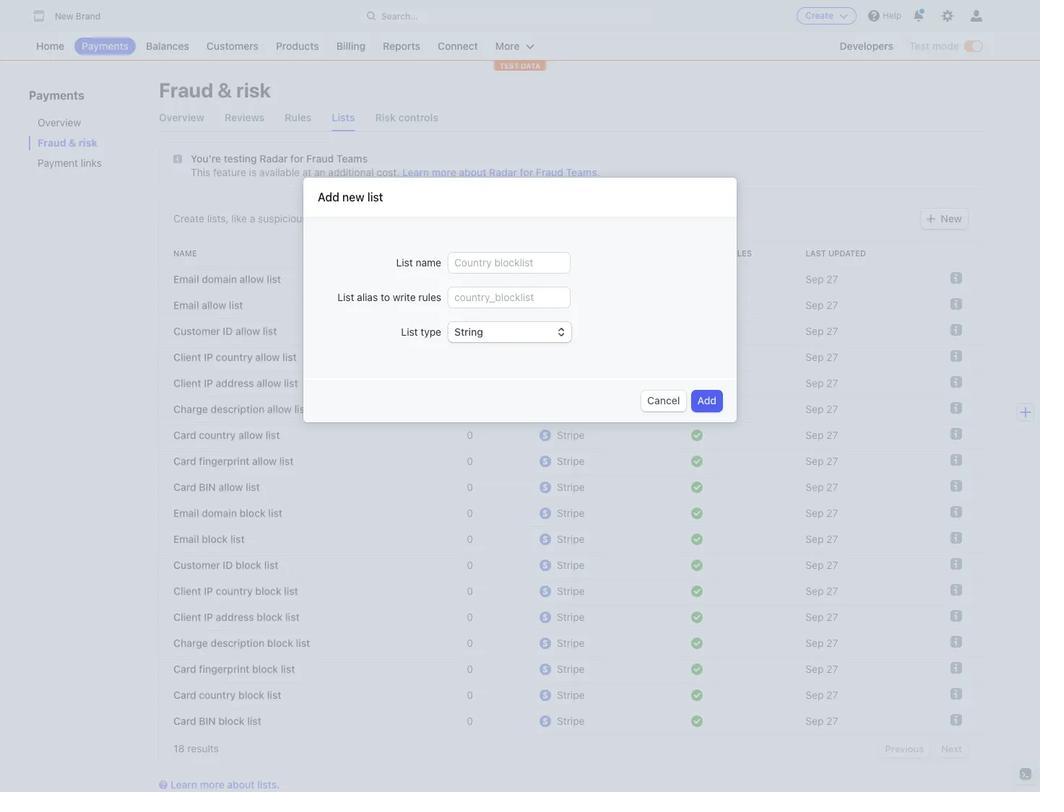 Task type: locate. For each thing, give the bounding box(es) containing it.
27 for customer id block list
[[827, 559, 839, 572]]

developers link
[[833, 38, 901, 55]]

learn
[[403, 166, 429, 179], [171, 779, 197, 791]]

stripe for card fingerprint block list
[[557, 663, 585, 676]]

fingerprint inside card fingerprint block list link
[[199, 663, 250, 676]]

charge inside the charge description allow list "link"
[[173, 403, 208, 416]]

client ip country block list
[[173, 585, 298, 598]]

0 for card country allow list
[[467, 429, 473, 442]]

1 0 from the top
[[467, 273, 473, 285]]

test
[[910, 40, 930, 52]]

client ip address block list
[[173, 611, 300, 624]]

14 sep from the top
[[806, 611, 824, 624]]

learn more about lists. link
[[159, 778, 983, 793]]

8 sep 27 from the top
[[806, 455, 839, 468]]

0 vertical spatial for
[[290, 152, 304, 165]]

0 vertical spatial domain
[[338, 212, 372, 225]]

1 vertical spatial more
[[200, 779, 225, 791]]

1 fingerprint from the top
[[199, 455, 250, 468]]

1 vertical spatial fraud & risk
[[38, 137, 97, 149]]

0 horizontal spatial overview
[[38, 116, 81, 129]]

11 sep 27 link from the top
[[800, 527, 914, 553]]

description down client ip address block list
[[211, 637, 265, 650]]

12 0 from the top
[[467, 611, 473, 624]]

27 for card fingerprint block list
[[827, 663, 839, 676]]

0 horizontal spatial create
[[173, 212, 205, 225]]

1 vertical spatial fingerprint
[[199, 663, 250, 676]]

0 vertical spatial charge
[[173, 403, 208, 416]]

1 vertical spatial rules
[[726, 249, 752, 258]]

id up client ip country allow list
[[223, 325, 233, 338]]

charge description block list
[[173, 637, 310, 650]]

6 27 from the top
[[827, 403, 839, 416]]

Search… search field
[[358, 7, 653, 25]]

email for email domain allow list
[[173, 273, 199, 285]]

help
[[883, 10, 902, 21]]

fingerprint inside card fingerprint allow list link
[[199, 455, 250, 468]]

11 stripe from the top
[[557, 585, 585, 598]]

12 27 from the top
[[827, 559, 839, 572]]

1 vertical spatial learn
[[171, 779, 197, 791]]

ip for client ip country allow list
[[204, 351, 213, 364]]

allow down customer id allow list link
[[255, 351, 280, 364]]

2 vertical spatial domain
[[202, 507, 237, 520]]

0 link for card country allow list
[[422, 423, 479, 449]]

1 bin from the top
[[199, 481, 216, 494]]

name
[[173, 249, 197, 258]]

13 0 link from the top
[[422, 631, 479, 657]]

risk controls link
[[375, 105, 439, 131]]

bin for allow
[[199, 481, 216, 494]]

card fingerprint allow list
[[173, 455, 294, 468]]

address inside client ip address block list link
[[216, 611, 254, 624]]

ip down client ip country allow list
[[204, 377, 213, 390]]

new
[[55, 11, 73, 22], [941, 212, 963, 225]]

bin
[[199, 481, 216, 494], [199, 716, 216, 728]]

sep 27 for email domain block list
[[806, 507, 839, 520]]

1 vertical spatial &
[[69, 137, 76, 149]]

7 stripe from the top
[[557, 481, 585, 494]]

11 sep from the top
[[806, 533, 824, 546]]

more down results
[[200, 779, 225, 791]]

0 link for client ip address block list
[[422, 605, 479, 631]]

0 link for client ip country block list
[[422, 579, 479, 605]]

help button
[[863, 4, 908, 27]]

6 sep from the top
[[806, 403, 824, 416]]

more
[[432, 166, 457, 179], [200, 779, 225, 791]]

Country blocklist text field
[[449, 253, 570, 273]]

16 0 from the top
[[467, 716, 473, 728]]

0 vertical spatial fraud & risk
[[159, 78, 271, 102]]

list down 'card country allow list' link in the left bottom of the page
[[280, 455, 294, 468]]

5 0 link from the top
[[422, 423, 479, 449]]

learn down '18'
[[171, 779, 197, 791]]

0 horizontal spatial radar
[[260, 152, 288, 165]]

& up "reviews"
[[218, 78, 232, 102]]

card bin allow list
[[173, 481, 260, 494]]

customer down email allow list
[[173, 325, 220, 338]]

list down the charge description allow list "link"
[[266, 429, 280, 442]]

11 stripe link from the top
[[534, 579, 631, 605]]

2 vertical spatial address
[[216, 611, 254, 624]]

sep 27 link for card country block list
[[800, 683, 914, 709]]

1 vertical spatial create
[[173, 212, 205, 225]]

test mode
[[910, 40, 960, 52]]

for up at
[[290, 152, 304, 165]]

connect link
[[431, 38, 486, 55]]

sep 27 link for client ip country block list
[[800, 579, 914, 605]]

list right new
[[368, 191, 383, 204]]

3 stripe link from the top
[[534, 319, 631, 345]]

9 sep from the top
[[806, 481, 824, 494]]

1 stripe from the top
[[557, 273, 585, 285]]

create left lists,
[[173, 212, 205, 225]]

1 customer from the top
[[173, 325, 220, 338]]

block up the client ip country block list
[[236, 559, 262, 572]]

1 horizontal spatial add
[[698, 395, 717, 407]]

sep for card country block list
[[806, 689, 824, 702]]

18 27 from the top
[[827, 716, 839, 728]]

sep 27 for card fingerprint block list
[[806, 663, 839, 676]]

27 for client ip address block list
[[827, 611, 839, 624]]

0 vertical spatial add
[[318, 191, 340, 204]]

15 0 link from the top
[[422, 683, 479, 709]]

2 0 from the top
[[467, 299, 473, 311]]

add inside button
[[698, 395, 717, 407]]

2 stripe from the top
[[557, 299, 585, 311]]

new for new brand
[[55, 11, 73, 22]]

reports link
[[376, 38, 428, 55]]

1 horizontal spatial overview link
[[159, 105, 205, 131]]

description down client ip address allow list
[[211, 403, 265, 416]]

6 card from the top
[[173, 716, 196, 728]]

7 sep 27 link from the top
[[800, 423, 914, 449]]

email up customer id allow list
[[173, 299, 199, 311]]

cost.
[[377, 166, 400, 179]]

card fingerprint block list link
[[159, 657, 422, 683]]

id for allow
[[223, 325, 233, 338]]

stripe link for client ip address block list
[[534, 605, 631, 631]]

additional
[[328, 166, 374, 179]]

client ip address allow list
[[173, 377, 298, 390]]

a right like
[[250, 212, 255, 225]]

teams
[[337, 152, 368, 165]]

15 stripe from the top
[[557, 689, 585, 702]]

4 stripe from the top
[[557, 377, 585, 390]]

0 horizontal spatial about
[[227, 779, 255, 791]]

4 0 from the top
[[467, 377, 473, 390]]

0 horizontal spatial a
[[250, 212, 255, 225]]

stripe for client ip country block list
[[557, 585, 585, 598]]

sep 27 link for client ip address block list
[[800, 605, 914, 631]]

a right or
[[431, 212, 437, 225]]

0 vertical spatial fingerprint
[[199, 455, 250, 468]]

1 horizontal spatial for
[[520, 166, 534, 179]]

reports
[[383, 40, 421, 52]]

list down email domain block list
[[231, 533, 245, 546]]

list left alias
[[338, 291, 354, 304]]

fingerprint up card country block list
[[199, 663, 250, 676]]

card for card bin block list
[[173, 716, 196, 728]]

list
[[368, 191, 383, 204], [403, 212, 416, 225], [267, 273, 281, 285], [229, 299, 243, 311], [263, 325, 277, 338], [283, 351, 297, 364], [284, 377, 298, 390], [295, 403, 309, 416], [266, 429, 280, 442], [280, 455, 294, 468], [246, 481, 260, 494], [268, 507, 283, 520], [231, 533, 245, 546], [264, 559, 279, 572], [284, 585, 298, 598], [286, 611, 300, 624], [296, 637, 310, 650], [281, 663, 295, 676], [267, 689, 281, 702], [247, 716, 262, 728]]

block up customer id block list
[[202, 533, 228, 546]]

sep 27 for client ip address allow list
[[806, 377, 839, 390]]

or
[[419, 212, 429, 225]]

sep for customer id block list
[[806, 559, 824, 572]]

13 sep 27 from the top
[[806, 585, 839, 598]]

sep for card country allow list
[[806, 429, 824, 442]]

ip down the client ip country block list
[[204, 611, 213, 624]]

address for client ip address allow list
[[216, 377, 254, 390]]

0 vertical spatial more
[[432, 166, 457, 179]]

ip down customer id allow list
[[204, 351, 213, 364]]

0 for email block list
[[467, 533, 473, 546]]

in
[[633, 212, 641, 225]]

1 vertical spatial address
[[216, 377, 254, 390]]

overview
[[159, 111, 205, 124], [38, 116, 81, 129]]

customer down email block list
[[173, 559, 220, 572]]

customer inside customer id allow list link
[[173, 325, 220, 338]]

country up client ip address block list
[[216, 585, 253, 598]]

create inside button
[[806, 10, 834, 21]]

client down customer id allow list
[[173, 351, 201, 364]]

add for add
[[698, 395, 717, 407]]

14 27 from the top
[[827, 611, 839, 624]]

0 for card country block list
[[467, 689, 473, 702]]

fraud & risk inside fraud & risk link
[[38, 137, 97, 149]]

ip for client ip address allow list
[[204, 377, 213, 390]]

charge up card fingerprint block list
[[173, 637, 208, 650]]

card for card fingerprint block list
[[173, 663, 196, 676]]

country_blocklist text field
[[449, 288, 570, 308]]

11 0 link from the top
[[422, 579, 479, 605]]

0 horizontal spatial fraud & risk
[[38, 137, 97, 149]]

sep 27 for customer id block list
[[806, 559, 839, 572]]

stripe link for email allow list
[[534, 293, 631, 319]]

1 horizontal spatial learn
[[403, 166, 429, 179]]

1 horizontal spatial new
[[941, 212, 963, 225]]

16 sep 27 from the top
[[806, 663, 839, 676]]

27 for card bin allow list
[[827, 481, 839, 494]]

email
[[173, 273, 199, 285], [173, 299, 199, 311], [173, 507, 199, 520], [173, 533, 199, 546]]

1 vertical spatial about
[[227, 779, 255, 791]]

3 27 from the top
[[827, 325, 839, 338]]

0 link for card fingerprint allow list
[[422, 449, 479, 475]]

bin for block
[[199, 716, 216, 728]]

customer inside customer id block list link
[[173, 559, 220, 572]]

stripe for email allow list
[[557, 299, 585, 311]]

overview for payments
[[38, 116, 81, 129]]

created by
[[540, 249, 590, 258]]

description inside "link"
[[211, 403, 265, 416]]

0 link for email domain block list
[[422, 501, 479, 527]]

0 vertical spatial to
[[573, 212, 583, 225]]

block down card country block list
[[219, 716, 245, 728]]

1 description from the top
[[211, 403, 265, 416]]

27 for email domain block list
[[827, 507, 839, 520]]

create up developers link
[[806, 10, 834, 21]]

lists,
[[207, 212, 229, 225]]

charge description block list link
[[159, 631, 422, 657]]

2 description from the top
[[211, 637, 265, 650]]

2 customer from the top
[[173, 559, 220, 572]]

0 vertical spatial list
[[396, 257, 413, 269]]

1 vertical spatial domain
[[202, 273, 237, 285]]

0 horizontal spatial rules
[[285, 111, 312, 124]]

16 sep from the top
[[806, 663, 824, 676]]

about left lists.
[[227, 779, 255, 791]]

0 horizontal spatial learn
[[171, 779, 197, 791]]

3 client from the top
[[173, 585, 201, 598]]

address down client ip country allow list
[[216, 377, 254, 390]]

5 27 from the top
[[827, 377, 839, 390]]

fraud down balances link
[[159, 78, 213, 102]]

for
[[290, 152, 304, 165], [520, 166, 534, 179]]

fraud & risk link
[[29, 136, 145, 150]]

block down card fingerprint block list
[[239, 689, 265, 702]]

13 27 from the top
[[827, 585, 839, 598]]

stripe for customer id block list
[[557, 559, 585, 572]]

6 0 from the top
[[467, 455, 473, 468]]

11 sep 27 from the top
[[806, 533, 839, 546]]

9 sep 27 link from the top
[[800, 475, 914, 501]]

1 vertical spatial risk
[[79, 137, 97, 149]]

email up customer id block list
[[173, 533, 199, 546]]

1 horizontal spatial create
[[806, 10, 834, 21]]

email
[[310, 212, 335, 225]]

12 stripe link from the top
[[534, 605, 631, 631]]

customer for customer id allow list
[[173, 325, 220, 338]]

17 sep 27 from the top
[[806, 689, 839, 702]]

country
[[216, 351, 253, 364], [199, 429, 236, 442], [216, 585, 253, 598], [199, 689, 236, 702]]

1 vertical spatial id
[[223, 559, 233, 572]]

4 client from the top
[[173, 611, 201, 624]]

description for block
[[211, 637, 265, 650]]

27 for client ip country block list
[[827, 585, 839, 598]]

domain
[[338, 212, 372, 225], [202, 273, 237, 285], [202, 507, 237, 520]]

0 vertical spatial &
[[218, 78, 232, 102]]

payment links link
[[29, 156, 145, 171]]

8 0 from the top
[[467, 507, 473, 520]]

sep 27 link for card fingerprint block list
[[800, 657, 914, 683]]

svg image
[[173, 155, 182, 163]]

5 stripe from the top
[[557, 429, 585, 442]]

0 vertical spatial description
[[211, 403, 265, 416]]

rules right in
[[726, 249, 752, 258]]

17 sep from the top
[[806, 689, 824, 702]]

list down email allow list link
[[263, 325, 277, 338]]

1 vertical spatial payments
[[29, 89, 84, 102]]

add right cancel
[[698, 395, 717, 407]]

0 for email domain block list
[[467, 507, 473, 520]]

sep for client ip address block list
[[806, 611, 824, 624]]

client ip address allow list link
[[159, 371, 422, 397]]

fingerprint down "card country allow list" in the left bottom of the page
[[199, 455, 250, 468]]

0 for email allow list
[[467, 299, 473, 311]]

in
[[716, 249, 724, 258]]

items
[[449, 249, 473, 258]]

0 vertical spatial customer
[[173, 325, 220, 338]]

0 link for email block list
[[422, 527, 479, 553]]

charge
[[173, 403, 208, 416], [173, 637, 208, 650]]

fingerprint for block
[[199, 663, 250, 676]]

1 vertical spatial description
[[211, 637, 265, 650]]

8 stripe link from the top
[[534, 501, 631, 527]]

client for client ip country block list
[[173, 585, 201, 598]]

18 sep from the top
[[806, 716, 824, 728]]

1 client from the top
[[173, 351, 201, 364]]

7 0 from the top
[[467, 481, 473, 494]]

1 horizontal spatial overview
[[159, 111, 205, 124]]

0 for card fingerprint block list
[[467, 663, 473, 676]]

list left or
[[403, 212, 416, 225]]

sep 27 link for client ip address allow list
[[800, 371, 914, 397]]

stripe link for card bin block list
[[534, 709, 631, 735]]

16 0 link from the top
[[422, 709, 479, 735]]

1 horizontal spatial &
[[218, 78, 232, 102]]

add button
[[692, 391, 723, 412]]

6 stripe from the top
[[557, 455, 585, 468]]

stripe link for card country block list
[[534, 683, 631, 709]]

charge up "card country allow list" in the left bottom of the page
[[173, 403, 208, 416]]

is
[[249, 166, 257, 179]]

27 for email block list
[[827, 533, 839, 546]]

fraud & risk up "payment links"
[[38, 137, 97, 149]]

allow up client ip country allow list
[[236, 325, 260, 338]]

client
[[173, 351, 201, 364], [173, 377, 201, 390], [173, 585, 201, 598], [173, 611, 201, 624]]

13 0 from the top
[[467, 637, 473, 650]]

14 stripe link from the top
[[534, 657, 631, 683]]

12 stripe from the top
[[557, 611, 585, 624]]

5 sep 27 from the top
[[806, 377, 839, 390]]

0 for customer id allow list
[[467, 325, 473, 338]]

15 sep 27 from the top
[[806, 637, 839, 650]]

email block list link
[[159, 527, 422, 553]]

10 27 from the top
[[827, 507, 839, 520]]

payments down home link
[[29, 89, 84, 102]]

2 vertical spatial list
[[401, 326, 418, 338]]

feature
[[213, 166, 246, 179]]

15 sep from the top
[[806, 637, 824, 650]]

9 stripe link from the top
[[534, 527, 631, 553]]

1 vertical spatial to
[[381, 291, 390, 304]]

add up email
[[318, 191, 340, 204]]

1 horizontal spatial about
[[459, 166, 487, 179]]

list down card country block list
[[247, 716, 262, 728]]

4 email from the top
[[173, 533, 199, 546]]

stripe for card country allow list
[[557, 429, 585, 442]]

address up country blocklist text box
[[488, 212, 525, 225]]

email block list
[[173, 533, 245, 546]]

list up email allow list link
[[267, 273, 281, 285]]

billing
[[337, 40, 366, 52]]

list left name on the left top of page
[[396, 257, 413, 269]]

create button
[[797, 7, 857, 25]]

card up card country block list
[[173, 663, 196, 676]]

about up the trusted
[[459, 166, 487, 179]]

overview inside tab list
[[159, 111, 205, 124]]

0 vertical spatial learn
[[403, 166, 429, 179]]

customer id block list link
[[159, 553, 422, 579]]

card up '18'
[[173, 716, 196, 728]]

2 id from the top
[[223, 559, 233, 572]]

1 vertical spatial customer
[[173, 559, 220, 572]]

8 sep 27 link from the top
[[800, 449, 914, 475]]

1 vertical spatial bin
[[199, 716, 216, 728]]

fraud left teams.
[[536, 166, 564, 179]]

1 card from the top
[[173, 429, 196, 442]]

0 horizontal spatial new
[[55, 11, 73, 22]]

testing
[[224, 152, 257, 165]]

email domain block list link
[[159, 501, 422, 527]]

risk up "reviews"
[[236, 78, 271, 102]]

0 horizontal spatial risk
[[79, 137, 97, 149]]

16 sep 27 link from the top
[[800, 657, 914, 683]]

0 vertical spatial id
[[223, 325, 233, 338]]

bin up results
[[199, 716, 216, 728]]

create
[[806, 10, 834, 21], [173, 212, 205, 225]]

learn right cost.
[[403, 166, 429, 179]]

15 0 from the top
[[467, 689, 473, 702]]

1 stripe link from the top
[[534, 267, 631, 293]]

0 vertical spatial bin
[[199, 481, 216, 494]]

12 sep 27 link from the top
[[800, 553, 914, 579]]

list left "type"
[[401, 326, 418, 338]]

fraud
[[159, 78, 213, 102], [38, 137, 66, 149], [307, 152, 334, 165], [536, 166, 564, 179]]

7 stripe link from the top
[[534, 475, 631, 501]]

sep 27 for card country allow list
[[806, 429, 839, 442]]

more up the create lists, like a suspicious email domain block list or a trusted ip address allow list, to reference in your rules.
[[432, 166, 457, 179]]

6 sep 27 from the top
[[806, 403, 839, 416]]

card inside "link"
[[173, 689, 196, 702]]

risk up links
[[79, 137, 97, 149]]

17 sep 27 link from the top
[[800, 683, 914, 709]]

rules left 'lists'
[[285, 111, 312, 124]]

block down card bin allow list
[[240, 507, 266, 520]]

card fingerprint block list
[[173, 663, 295, 676]]

1 horizontal spatial a
[[431, 212, 437, 225]]

payments down brand
[[82, 40, 129, 52]]

client down the client ip country block list
[[173, 611, 201, 624]]

client down client ip country allow list
[[173, 377, 201, 390]]

9 0 link from the top
[[422, 527, 479, 553]]

card for card bin allow list
[[173, 481, 196, 494]]

27 for card fingerprint allow list
[[827, 455, 839, 468]]

3 email from the top
[[173, 507, 199, 520]]

a
[[250, 212, 255, 225], [431, 212, 437, 225]]

client down customer id block list
[[173, 585, 201, 598]]

products
[[276, 40, 319, 52]]

1 horizontal spatial to
[[573, 212, 583, 225]]

to right alias
[[381, 291, 390, 304]]

0 horizontal spatial more
[[200, 779, 225, 791]]

card up card fingerprint allow list
[[173, 429, 196, 442]]

overview link up fraud & risk link
[[29, 116, 145, 130]]

address down the client ip country block list
[[216, 611, 254, 624]]

id up the client ip country block list
[[223, 559, 233, 572]]

developers
[[840, 40, 894, 52]]

customer
[[173, 325, 220, 338], [173, 559, 220, 572]]

1 sep from the top
[[806, 273, 824, 285]]

about inside you're testing radar for fraud teams this feature is available at an additional cost. learn more about radar for fraud teams.
[[459, 166, 487, 179]]

to right list, at the top of the page
[[573, 212, 583, 225]]

new brand button
[[29, 6, 115, 26]]

4 card from the top
[[173, 663, 196, 676]]

sep 27 link for card bin allow list
[[800, 475, 914, 501]]

1 horizontal spatial radar
[[489, 166, 517, 179]]

payment links
[[38, 157, 102, 169]]

& up "payment links"
[[69, 137, 76, 149]]

client ip country allow list
[[173, 351, 297, 364]]

2 email from the top
[[173, 299, 199, 311]]

2 charge from the top
[[173, 637, 208, 650]]

card country block list link
[[159, 683, 422, 709]]

risk
[[375, 111, 396, 124]]

ip
[[476, 212, 485, 225], [204, 351, 213, 364], [204, 377, 213, 390], [204, 585, 213, 598], [204, 611, 213, 624]]

1 horizontal spatial rules
[[726, 249, 752, 258]]

charge inside charge description block list link
[[173, 637, 208, 650]]

1 vertical spatial add
[[698, 395, 717, 407]]

stripe for email domain allow list
[[557, 273, 585, 285]]

8 0 link from the top
[[422, 501, 479, 527]]

18 sep 27 from the top
[[806, 716, 839, 728]]

sep 27 for email block list
[[806, 533, 839, 546]]

list down customer id allow list link
[[283, 351, 297, 364]]

0 horizontal spatial add
[[318, 191, 340, 204]]

1 horizontal spatial more
[[432, 166, 457, 179]]

an
[[314, 166, 326, 179]]

new left brand
[[55, 11, 73, 22]]

overview up fraud & risk link
[[38, 116, 81, 129]]

address inside client ip address allow list link
[[216, 377, 254, 390]]

0 vertical spatial rules
[[285, 111, 312, 124]]

8 stripe from the top
[[557, 507, 585, 520]]

to
[[573, 212, 583, 225], [381, 291, 390, 304]]

country up card bin block list
[[199, 689, 236, 702]]

sep 27 for client ip address block list
[[806, 611, 839, 624]]

1 vertical spatial new
[[941, 212, 963, 225]]

7 27 from the top
[[827, 429, 839, 442]]

stripe link for email domain allow list
[[534, 267, 631, 293]]

0 horizontal spatial overview link
[[29, 116, 145, 130]]

list type
[[401, 326, 442, 338]]

0 link for card bin block list
[[422, 709, 479, 735]]

5 sep from the top
[[806, 377, 824, 390]]

3 0 from the top
[[467, 325, 473, 338]]

sep 27 link for charge description block list
[[800, 631, 914, 657]]

0 vertical spatial new
[[55, 11, 73, 22]]

bin up email domain block list
[[199, 481, 216, 494]]

2 0 link from the top
[[422, 293, 479, 319]]

rules.
[[667, 212, 693, 225]]

domain up email allow list
[[202, 273, 237, 285]]

write
[[393, 291, 416, 304]]

1 horizontal spatial risk
[[236, 78, 271, 102]]

stripe link for customer id allow list
[[534, 319, 631, 345]]

tab list
[[159, 105, 983, 132]]

1 vertical spatial charge
[[173, 637, 208, 650]]

1 vertical spatial list
[[338, 291, 354, 304]]

13 stripe from the top
[[557, 637, 585, 650]]

&
[[218, 78, 232, 102], [69, 137, 76, 149]]

0 vertical spatial create
[[806, 10, 834, 21]]

card bin allow list link
[[159, 475, 422, 501]]

rules link
[[285, 105, 312, 131]]

new button
[[921, 209, 968, 229]]

0 vertical spatial about
[[459, 166, 487, 179]]

11 27 from the top
[[827, 533, 839, 546]]



Task type: vqa. For each thing, say whether or not it's contained in the screenshot.
The Activate
no



Task type: describe. For each thing, give the bounding box(es) containing it.
email allow list link
[[159, 293, 422, 319]]

ip for client ip address block list
[[204, 611, 213, 624]]

0 for card bin block list
[[467, 716, 473, 728]]

card fingerprint allow list link
[[159, 449, 422, 475]]

stripe link for charge description block list
[[534, 631, 631, 657]]

charge description allow list
[[173, 403, 309, 416]]

stripe link for card bin allow list
[[534, 475, 631, 501]]

sep 27 for card country block list
[[806, 689, 839, 702]]

1 sep 27 link from the top
[[800, 267, 914, 293]]

4 sep from the top
[[806, 351, 824, 364]]

0 horizontal spatial for
[[290, 152, 304, 165]]

list down email block list link on the bottom of the page
[[264, 559, 279, 572]]

reference
[[585, 212, 630, 225]]

allow down 'card country allow list' link in the left bottom of the page
[[252, 455, 277, 468]]

sep 27 for card fingerprint allow list
[[806, 455, 839, 468]]

allow down 'client ip country allow list' link
[[257, 377, 281, 390]]

email domain block list
[[173, 507, 283, 520]]

sep 27 link for card bin block list
[[800, 709, 914, 735]]

1 sep 27 from the top
[[806, 273, 839, 285]]

0 horizontal spatial &
[[69, 137, 76, 149]]

stripe link for email domain block list
[[534, 501, 631, 527]]

stripe for card bin block list
[[557, 716, 585, 728]]

teams.
[[566, 166, 601, 179]]

0 horizontal spatial to
[[381, 291, 390, 304]]

0 link for client ip address allow list
[[422, 371, 479, 397]]

search…
[[382, 10, 418, 21]]

0 vertical spatial address
[[488, 212, 525, 225]]

country up card fingerprint allow list
[[199, 429, 236, 442]]

block down client ip address block list link
[[267, 637, 293, 650]]

sep 27 for card bin allow list
[[806, 481, 839, 494]]

0 for card bin allow list
[[467, 481, 473, 494]]

tab list containing overview
[[159, 105, 983, 132]]

list down card fingerprint block list link
[[267, 689, 281, 702]]

customer for customer id block list
[[173, 559, 220, 572]]

1 horizontal spatial fraud & risk
[[159, 78, 271, 102]]

lists
[[332, 111, 355, 124]]

0 vertical spatial risk
[[236, 78, 271, 102]]

stripe for client ip address block list
[[557, 611, 585, 624]]

by
[[579, 249, 590, 258]]

3 sep 27 from the top
[[806, 325, 839, 338]]

more button
[[488, 38, 542, 55]]

create lists, like a suspicious email domain block list or a trusted ip address allow list, to reference in your rules.
[[173, 212, 693, 225]]

allow down card fingerprint allow list
[[219, 481, 243, 494]]

block down charge description block list on the bottom left
[[252, 663, 278, 676]]

sep for charge description block list
[[806, 637, 824, 650]]

list for list type
[[401, 326, 418, 338]]

learn more about radar for fraud teams. link
[[403, 166, 601, 179]]

like
[[232, 212, 247, 225]]

test
[[500, 61, 519, 70]]

sep for card fingerprint block list
[[806, 663, 824, 676]]

customer id allow list
[[173, 325, 277, 338]]

next button
[[936, 741, 968, 758]]

your
[[644, 212, 664, 225]]

name
[[416, 257, 442, 269]]

balances link
[[139, 38, 197, 55]]

results
[[188, 743, 219, 755]]

learn inside you're testing radar for fraud teams this feature is available at an additional cost. learn more about radar for fraud teams.
[[403, 166, 429, 179]]

id for block
[[223, 559, 233, 572]]

card for card fingerprint allow list
[[173, 455, 196, 468]]

learn inside learn more about lists. link
[[171, 779, 197, 791]]

stripe link for card fingerprint block list
[[534, 657, 631, 683]]

block left or
[[375, 212, 400, 225]]

rules inside tab list
[[285, 111, 312, 124]]

created
[[540, 249, 577, 258]]

allow left list, at the top of the page
[[528, 212, 551, 225]]

cancel button
[[642, 391, 686, 412]]

1 27 from the top
[[827, 273, 839, 285]]

customer id block list
[[173, 559, 279, 572]]

4 27 from the top
[[827, 351, 839, 364]]

reviews link
[[225, 105, 265, 131]]

customers
[[207, 40, 259, 52]]

svg image
[[927, 215, 936, 223]]

sep for card fingerprint allow list
[[806, 455, 824, 468]]

18
[[173, 743, 185, 755]]

list down client ip address allow list link
[[295, 403, 309, 416]]

stripe link for client ip country block list
[[534, 579, 631, 605]]

list,
[[554, 212, 571, 225]]

block down customer id block list link at the left bottom of page
[[255, 585, 282, 598]]

sep 27 link for customer id block list
[[800, 553, 914, 579]]

list for list name
[[396, 257, 413, 269]]

stripe link for email block list
[[534, 527, 631, 553]]

sep for client ip address allow list
[[806, 377, 824, 390]]

more inside you're testing radar for fraud teams this feature is available at an additional cost. learn more about radar for fraud teams.
[[432, 166, 457, 179]]

0 link for customer id allow list
[[422, 319, 479, 345]]

lists link
[[332, 105, 355, 131]]

card country block list
[[173, 689, 281, 702]]

stripe for client ip address allow list
[[557, 377, 585, 390]]

home
[[36, 40, 64, 52]]

0 for email domain allow list
[[467, 273, 473, 285]]

last updated
[[806, 249, 867, 258]]

list down client ip address block list link
[[296, 637, 310, 650]]

list down 'client ip country allow list' link
[[284, 377, 298, 390]]

sep 27 link for card fingerprint allow list
[[800, 449, 914, 475]]

used in rules
[[692, 249, 752, 258]]

list name
[[396, 257, 442, 269]]

charge for charge description block list
[[173, 637, 208, 650]]

fraud up the an
[[307, 152, 334, 165]]

0 link for card country block list
[[422, 683, 479, 709]]

client for client ip country allow list
[[173, 351, 201, 364]]

payments link
[[74, 38, 136, 55]]

description for allow
[[211, 403, 265, 416]]

reviews
[[225, 111, 265, 124]]

2 sep 27 from the top
[[806, 299, 839, 311]]

links
[[81, 157, 102, 169]]

4 sep 27 from the top
[[806, 351, 839, 364]]

sep for card bin allow list
[[806, 481, 824, 494]]

card country allow list link
[[159, 423, 422, 449]]

trusted
[[440, 212, 473, 225]]

card for card country block list
[[173, 689, 196, 702]]

payment
[[38, 157, 78, 169]]

suspicious
[[258, 212, 308, 225]]

email for email allow list
[[173, 299, 199, 311]]

email domain allow list
[[173, 273, 281, 285]]

sep 27 for charge description allow list
[[806, 403, 839, 416]]

overview link for payments
[[29, 116, 145, 130]]

2 a from the left
[[431, 212, 437, 225]]

sep for client ip country block list
[[806, 585, 824, 598]]

4 sep 27 link from the top
[[800, 345, 914, 371]]

stripe for email block list
[[557, 533, 585, 546]]

billing link
[[329, 38, 373, 55]]

type
[[421, 326, 442, 338]]

0 vertical spatial radar
[[260, 152, 288, 165]]

27 for charge description allow list
[[827, 403, 839, 416]]

sep 27 link for email block list
[[800, 527, 914, 553]]

list down customer id block list link at the left bottom of page
[[284, 585, 298, 598]]

allow inside "link"
[[267, 403, 292, 416]]

data
[[521, 61, 541, 70]]

country up client ip address allow list
[[216, 351, 253, 364]]

2 sep 27 link from the top
[[800, 293, 914, 319]]

add for add new list
[[318, 191, 340, 204]]

27 for card country block list
[[827, 689, 839, 702]]

stripe for customer id allow list
[[557, 325, 585, 338]]

risk controls
[[375, 111, 439, 124]]

sep 27 for card bin block list
[[806, 716, 839, 728]]

block inside "link"
[[239, 689, 265, 702]]

learn more about lists.
[[171, 779, 280, 791]]

2 27 from the top
[[827, 299, 839, 311]]

list down card fingerprint allow list
[[246, 481, 260, 494]]

fingerprint for allow
[[199, 455, 250, 468]]

sep for charge description allow list
[[806, 403, 824, 416]]

email domain allow list link
[[159, 267, 422, 293]]

stripe for charge description block list
[[557, 637, 585, 650]]

connect
[[438, 40, 478, 52]]

lists.
[[257, 779, 280, 791]]

country inside "link"
[[199, 689, 236, 702]]

list down charge description block list link
[[281, 663, 295, 676]]

overview link for fraud & risk
[[159, 105, 205, 131]]

0 for customer id block list
[[467, 559, 473, 572]]

new for new
[[941, 212, 963, 225]]

1 vertical spatial for
[[520, 166, 534, 179]]

create for create
[[806, 10, 834, 21]]

you're testing radar for fraud teams this feature is available at an additional cost. learn more about radar for fraud teams.
[[191, 152, 601, 179]]

used
[[692, 249, 714, 258]]

sep for email domain block list
[[806, 507, 824, 520]]

available
[[259, 166, 300, 179]]

0 for client ip country block list
[[467, 585, 473, 598]]

cancel
[[648, 395, 680, 407]]

0 link for card bin allow list
[[422, 475, 479, 501]]

previous button
[[880, 741, 930, 758]]

1 a from the left
[[250, 212, 255, 225]]

block down client ip country block list link
[[257, 611, 283, 624]]

list for list alias to write rules
[[338, 291, 354, 304]]

allow down charge description allow list
[[239, 429, 263, 442]]

mode
[[933, 40, 960, 52]]

27 for card bin block list
[[827, 716, 839, 728]]

products link
[[269, 38, 326, 55]]

customers link
[[199, 38, 266, 55]]

new brand
[[55, 11, 101, 22]]

sep for card bin block list
[[806, 716, 824, 728]]

new
[[342, 191, 365, 204]]

2 sep from the top
[[806, 299, 824, 311]]

controls
[[399, 111, 439, 124]]

allow up customer id allow list
[[202, 299, 226, 311]]

card bin block list
[[173, 716, 262, 728]]

sep 27 for client ip country block list
[[806, 585, 839, 598]]

3 sep from the top
[[806, 325, 824, 338]]

list alias to write rules
[[338, 291, 442, 304]]

list down client ip country block list link
[[286, 611, 300, 624]]

0 link for email allow list
[[422, 293, 479, 319]]

sep 27 link for email domain block list
[[800, 501, 914, 527]]

create for create lists, like a suspicious email domain block list or a trusted ip address allow list, to reference in your rules.
[[173, 212, 205, 225]]

3 sep 27 link from the top
[[800, 319, 914, 345]]

card country allow list
[[173, 429, 280, 442]]

list down card bin allow list link
[[268, 507, 283, 520]]

updated
[[829, 249, 867, 258]]

address for client ip address block list
[[216, 611, 254, 624]]

card bin block list link
[[159, 709, 422, 735]]

0 vertical spatial payments
[[82, 40, 129, 52]]

ip right the trusted
[[476, 212, 485, 225]]

list down email domain allow list on the top left
[[229, 299, 243, 311]]

stripe for card fingerprint allow list
[[557, 455, 585, 468]]

0 for card fingerprint allow list
[[467, 455, 473, 468]]

customer id allow list link
[[159, 319, 422, 345]]

this
[[191, 166, 211, 179]]

stripe link for card fingerprint allow list
[[534, 449, 631, 475]]

alias
[[357, 291, 378, 304]]

card for card country allow list
[[173, 429, 196, 442]]

fraud up "payment"
[[38, 137, 66, 149]]

1 vertical spatial radar
[[489, 166, 517, 179]]

sep 27 link for card country allow list
[[800, 423, 914, 449]]

allow up email allow list link
[[240, 273, 264, 285]]



